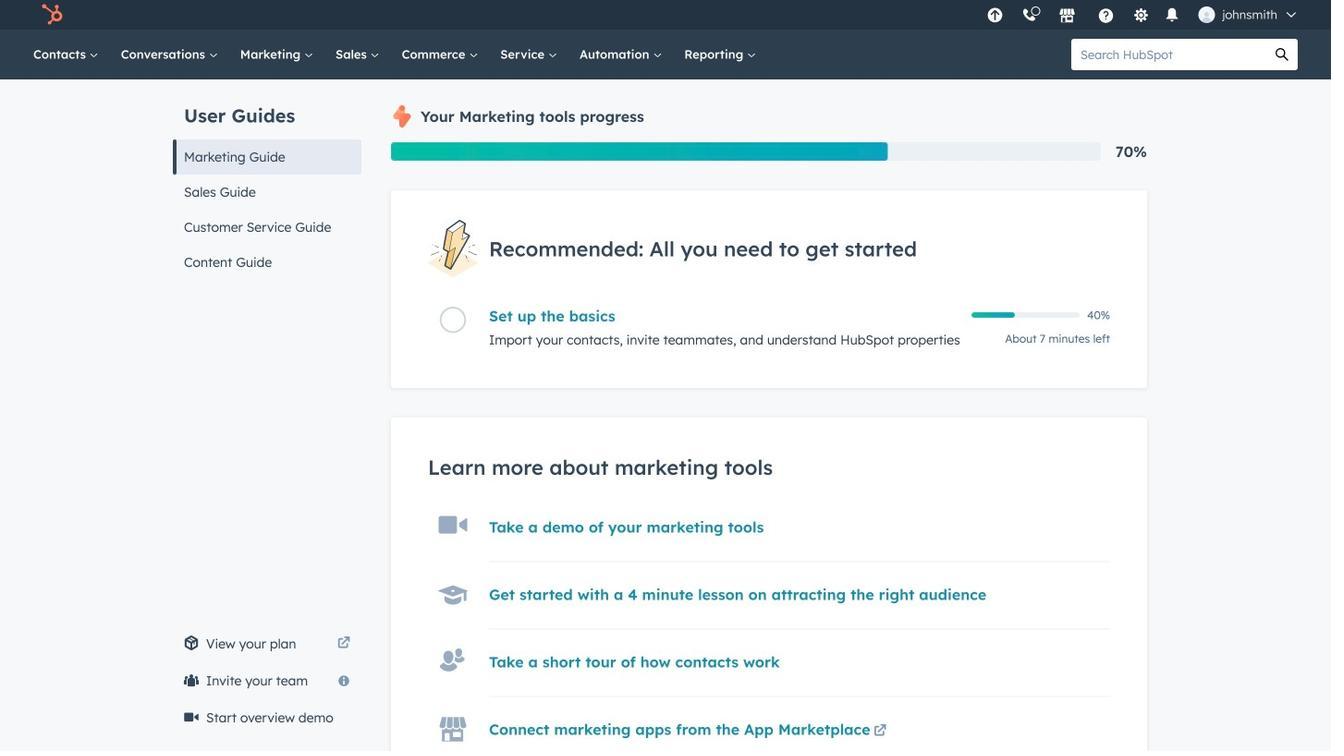 Task type: describe. For each thing, give the bounding box(es) containing it.
john smith image
[[1198, 6, 1215, 23]]

Search HubSpot search field
[[1071, 39, 1266, 70]]

marketplaces image
[[1059, 8, 1075, 25]]



Task type: locate. For each thing, give the bounding box(es) containing it.
[object object] complete progress bar
[[971, 313, 1015, 318]]

menu
[[977, 0, 1309, 30]]

user guides element
[[173, 79, 361, 280]]

link opens in a new window image
[[337, 638, 350, 651], [874, 721, 887, 743], [874, 726, 887, 739]]

progress bar
[[391, 142, 888, 161]]

link opens in a new window image
[[337, 633, 350, 655]]



Task type: vqa. For each thing, say whether or not it's contained in the screenshot.
Interactive chart Image
no



